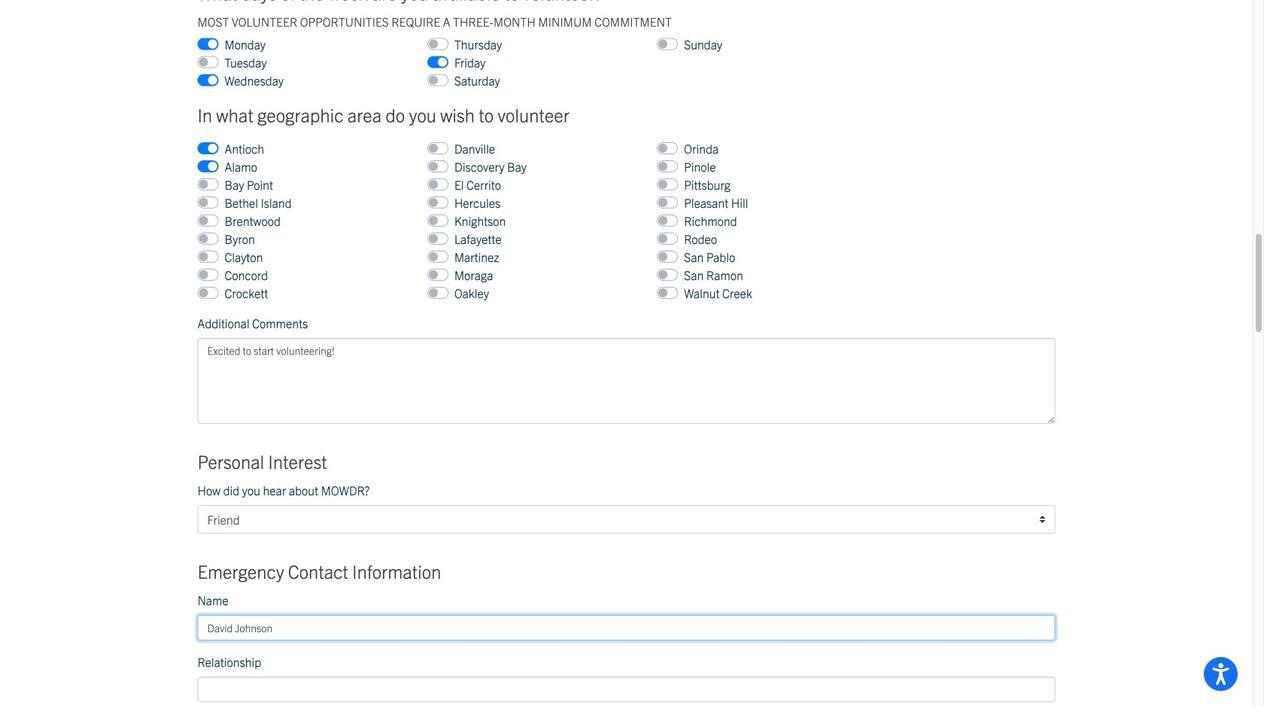 Task type: locate. For each thing, give the bounding box(es) containing it.
open accessibe: accessibility options, statement and help image
[[1213, 663, 1230, 685]]

None text field
[[198, 338, 1056, 424], [198, 615, 1056, 641], [198, 677, 1056, 702], [198, 338, 1056, 424], [198, 615, 1056, 641], [198, 677, 1056, 702]]



